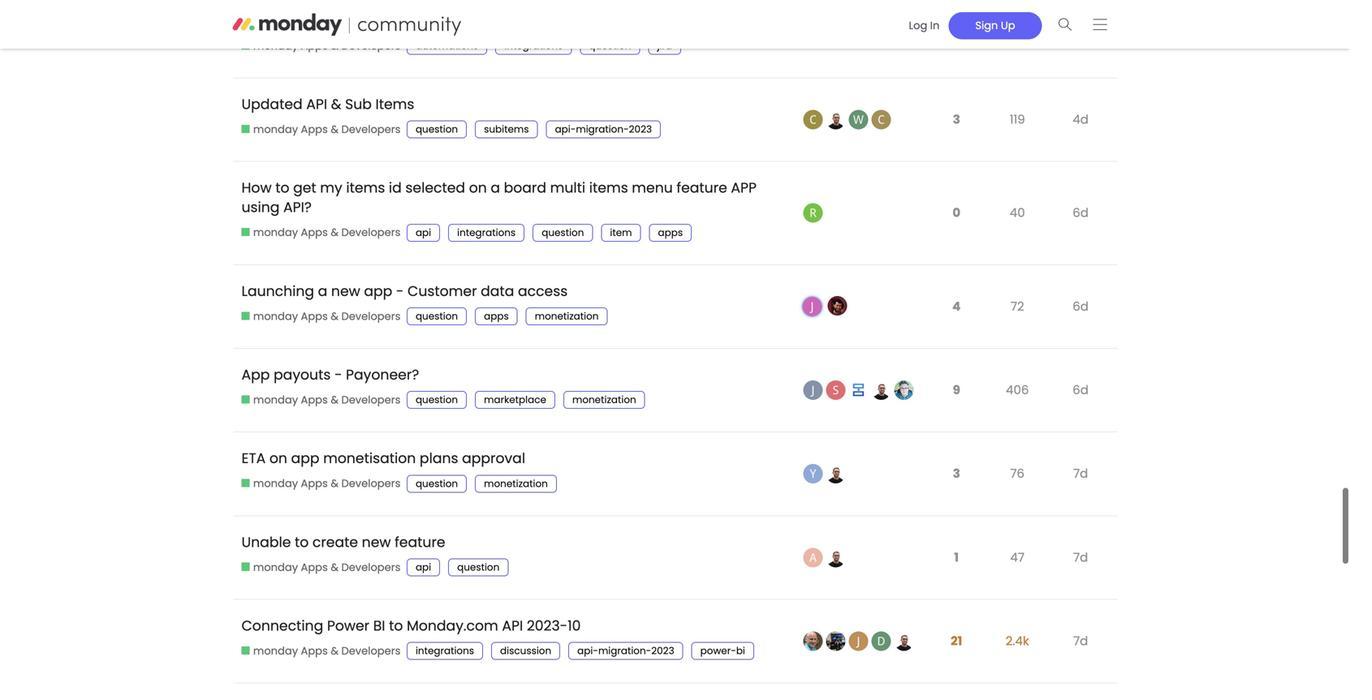 Task type: locate. For each thing, give the bounding box(es) containing it.
5 monday apps & developers from the top
[[253, 393, 401, 408]]

0 vertical spatial feature
[[677, 178, 727, 198]]

log in
[[909, 18, 940, 33]]

monday apps & developers for create
[[253, 560, 401, 575]]

0 horizontal spatial to
[[275, 178, 289, 198]]

multi
[[550, 178, 586, 198]]

7d link right 47
[[1069, 537, 1092, 579]]

developers down monday community forum image
[[341, 38, 401, 53]]

app right eta
[[291, 449, 320, 469]]

matias - frequent poster image left william riley - frequent poster icon
[[826, 110, 846, 130]]

7 & from the top
[[331, 477, 339, 491]]

bi
[[373, 617, 385, 636]]

app
[[364, 282, 392, 301], [291, 449, 320, 469]]

1 matias - most recent poster image from the top
[[826, 465, 846, 484]]

4d link for seeking a script runner-like feature in monday.com for custom behavior, column management, and type conversion
[[1069, 5, 1093, 47]]

api link up the connecting power bi to monday.com api 2023-10 'link'
[[407, 559, 440, 577]]

casey saunders - original poster image
[[804, 110, 823, 130]]

monday apps & developers down create
[[253, 560, 401, 575]]

integrations link down connecting power bi to monday.com api 2023-10
[[407, 643, 483, 661]]

6d right 72
[[1073, 298, 1089, 315]]

1 apps from the top
[[301, 38, 328, 53]]

2 api from the top
[[416, 561, 431, 574]]

3 tags list from the top
[[407, 224, 700, 242]]

2 7d from the top
[[1073, 549, 1088, 567]]

api link down selected
[[407, 224, 440, 242]]

0 horizontal spatial a
[[300, 0, 309, 11]]

6d link right 72
[[1069, 286, 1093, 328]]

4 developers from the top
[[341, 309, 401, 324]]

7 developers from the top
[[341, 560, 401, 575]]

0 vertical spatial 7d
[[1073, 465, 1088, 483]]

monday apps & developers down launching
[[253, 309, 401, 324]]

integrations
[[504, 39, 563, 52], [457, 226, 516, 239], [416, 645, 474, 658]]

matias - most recent poster image right arkitech - original poster icon
[[826, 548, 846, 568]]

monday down connecting
[[253, 644, 298, 659]]

apps
[[658, 226, 683, 239], [484, 310, 509, 323]]

william riley - frequent poster image
[[849, 110, 869, 130]]

3 button left 76
[[949, 456, 964, 493]]

4 monday from the top
[[253, 309, 298, 324]]

3 apps from the top
[[301, 226, 328, 240]]

item
[[610, 226, 632, 239]]

apps for script
[[301, 38, 328, 53]]

api left sub
[[306, 95, 327, 114]]

integrations link down conversion
[[495, 37, 572, 55]]

7d right 2.4k
[[1073, 633, 1088, 650]]

api-
[[555, 123, 576, 136], [577, 645, 598, 658]]

script
[[313, 0, 353, 11]]

1 horizontal spatial to
[[295, 533, 309, 552]]

2 3 from the top
[[953, 465, 960, 483]]

a inside how to get my items id selected on a board multi items menu feature app using api?
[[491, 178, 500, 198]]

7 monday from the top
[[253, 560, 298, 575]]

developers for monetisation
[[341, 477, 401, 491]]

in
[[497, 0, 510, 11]]

& for new
[[331, 309, 339, 324]]

3 button left "119"
[[949, 102, 964, 138]]

updated
[[242, 95, 303, 114]]

2023
[[629, 123, 652, 136], [651, 645, 674, 658]]

1 monday apps & developers from the top
[[253, 38, 401, 53]]

api-migration-2023
[[555, 123, 652, 136], [577, 645, 674, 658]]

1 7d link from the top
[[1069, 453, 1092, 495]]

data
[[481, 282, 514, 301]]

1 vertical spatial 6d
[[1073, 298, 1089, 315]]

monday down eta
[[253, 477, 298, 491]]

api
[[306, 95, 327, 114], [502, 617, 523, 636]]

6d right 40
[[1073, 204, 1089, 222]]

1 horizontal spatial apps link
[[649, 224, 692, 242]]

matias - most recent poster image right yash garg - original poster icon
[[826, 465, 846, 484]]

2 vertical spatial 7d link
[[1069, 621, 1092, 663]]

0 vertical spatial integrations link
[[495, 37, 572, 55]]

monday apps & developers down the api?
[[253, 226, 401, 240]]

4d link left menu icon
[[1069, 5, 1093, 47]]

tags list up approval
[[407, 391, 653, 409]]

items left id
[[346, 178, 385, 198]]

discussion link
[[491, 643, 560, 661]]

2 vertical spatial integrations
[[416, 645, 474, 658]]

1 horizontal spatial apps
[[658, 226, 683, 239]]

julia - original poster, most recent poster image
[[802, 296, 823, 317]]

1 vertical spatial to
[[295, 533, 309, 552]]

monday apps & developers link down power
[[242, 644, 401, 659]]

matias - most recent poster image for eta on app monetisation plans approval
[[826, 465, 846, 484]]

1 vertical spatial monday.com
[[407, 617, 498, 636]]

4 apps from the top
[[301, 309, 328, 324]]

2 monday apps & developers from the top
[[253, 122, 401, 137]]

1 vertical spatial monetization link
[[563, 391, 645, 409]]

3 left "119"
[[953, 111, 960, 128]]

7d link for approval
[[1069, 453, 1092, 495]]

& down create
[[331, 560, 339, 575]]

3 7d link from the top
[[1069, 621, 1092, 663]]

0 horizontal spatial feature
[[395, 533, 445, 552]]

2 vertical spatial integrations link
[[407, 643, 483, 661]]

47
[[1010, 549, 1025, 567]]

1 vertical spatial feature
[[395, 533, 445, 552]]

72
[[1011, 298, 1024, 315]]

connecting power bi to monday.com api 2023-10 link
[[242, 604, 581, 648]]

navigation
[[894, 7, 1118, 42]]

7d link right 2.4k
[[1069, 621, 1092, 663]]

5 developers from the top
[[341, 393, 401, 408]]

matias - most recent poster image for unable to create new feature
[[826, 548, 846, 568]]

2 api link from the top
[[407, 559, 440, 577]]

new
[[331, 282, 360, 301], [362, 533, 391, 552]]

4d right search icon
[[1073, 17, 1089, 35]]

6 monday apps & developers link from the top
[[242, 477, 401, 492]]

to inside 'link'
[[389, 617, 403, 636]]

tags list for items
[[407, 121, 669, 139]]

apps for create
[[301, 560, 328, 575]]

apps for -
[[301, 393, 328, 408]]

1 items from the left
[[346, 178, 385, 198]]

2 4d link from the top
[[1069, 99, 1093, 141]]

api
[[416, 226, 431, 239], [416, 561, 431, 574]]

api up the connecting power bi to monday.com api 2023-10 'link'
[[416, 561, 431, 574]]

1 horizontal spatial app
[[364, 282, 392, 301]]

0
[[953, 204, 961, 222]]

monday down the "unable"
[[253, 560, 298, 575]]

3 developers from the top
[[341, 226, 401, 240]]

- right payouts on the left
[[334, 365, 342, 385]]

0 vertical spatial matias - frequent poster image
[[826, 110, 846, 130]]

items right the multi
[[589, 178, 628, 198]]

8 apps from the top
[[301, 644, 328, 659]]

monday.com inside seeking a script runner-like feature in monday.com for custom behavior, column management, and type conversion
[[513, 0, 605, 11]]

on
[[469, 178, 487, 198], [269, 449, 287, 469]]

0 vertical spatial a
[[300, 0, 309, 11]]

6 monday from the top
[[253, 477, 298, 491]]

monday down using
[[253, 226, 298, 240]]

1 horizontal spatial feature
[[677, 178, 727, 198]]

new right create
[[362, 533, 391, 552]]

1 vertical spatial 2023
[[651, 645, 674, 658]]

monday.com right bi
[[407, 617, 498, 636]]

monday apps & developers for new
[[253, 309, 401, 324]]

1 api from the top
[[416, 226, 431, 239]]

developers down the launching a new app - customer data access
[[341, 309, 401, 324]]

arkitech - original poster image
[[804, 548, 823, 568]]

2 vertical spatial monetization
[[484, 477, 548, 491]]

to inside how to get my items id selected on a board multi items menu feature app using api?
[[275, 178, 289, 198]]

1 vertical spatial api
[[416, 561, 431, 574]]

updated api & sub items
[[242, 95, 414, 114]]

2 vertical spatial 7d
[[1073, 633, 1088, 650]]

monday apps & developers link down app payouts - payoneer?
[[242, 393, 401, 408]]

0 horizontal spatial apps
[[484, 310, 509, 323]]

matias - frequent poster image left david @ david simpson apps - most recent poster icon
[[872, 381, 891, 400]]

0 vertical spatial 6d
[[1073, 204, 1089, 222]]

2023 left power-
[[651, 645, 674, 658]]

column
[[242, 11, 297, 30]]

1 developers from the top
[[341, 38, 401, 53]]

api-migration-2023 down '10'
[[577, 645, 674, 658]]

9 & from the top
[[331, 644, 339, 659]]

& down my on the left
[[331, 226, 339, 240]]

10
[[568, 617, 581, 636]]

0 vertical spatial 3
[[953, 111, 960, 128]]

sign
[[975, 18, 998, 33]]

6 apps from the top
[[301, 477, 328, 491]]

7d for api
[[1073, 633, 1088, 650]]

1 horizontal spatial new
[[362, 533, 391, 552]]

- left customer
[[396, 282, 404, 301]]

apps down menu on the top left of page
[[658, 226, 683, 239]]

0 horizontal spatial items
[[346, 178, 385, 198]]

oliver albrecht - frequent poster image
[[849, 381, 869, 400]]

1 vertical spatial new
[[362, 533, 391, 552]]

6d link right 406
[[1069, 370, 1093, 411]]

behavior,
[[690, 0, 754, 11]]

1 vertical spatial matias - frequent poster image
[[872, 381, 891, 400]]

2 3 button from the top
[[949, 456, 964, 493]]

7 monday apps & developers from the top
[[253, 560, 401, 575]]

tags list down '10'
[[407, 643, 762, 661]]

monday apps & developers link for new
[[242, 309, 401, 324]]

developers down sub
[[341, 122, 401, 137]]

2 horizontal spatial to
[[389, 617, 403, 636]]

7 tags list from the top
[[407, 559, 517, 577]]

api-migration-2023 up the multi
[[555, 123, 652, 136]]

monday for connecting
[[253, 644, 298, 659]]

1 vertical spatial matias - most recent poster image
[[826, 548, 846, 568]]

3 monday apps & developers link from the top
[[242, 226, 401, 240]]

0 vertical spatial 7d link
[[1069, 453, 1092, 495]]

2023 up menu on the top left of page
[[629, 123, 652, 136]]

& for app
[[331, 477, 339, 491]]

a left script
[[300, 0, 309, 11]]

monday apps & developers down monetisation
[[253, 477, 401, 491]]

2 & from the top
[[331, 95, 341, 114]]

to
[[275, 178, 289, 198], [295, 533, 309, 552], [389, 617, 403, 636]]

7 monday apps & developers link from the top
[[242, 560, 401, 575]]

5
[[953, 17, 961, 35]]

0 horizontal spatial api-
[[555, 123, 576, 136]]

0 vertical spatial api-migration-2023 link
[[546, 121, 661, 139]]

8 monday apps & developers from the top
[[253, 644, 401, 659]]

4 tags list from the top
[[407, 308, 616, 326]]

api for feature
[[416, 561, 431, 574]]

2 vertical spatial 6d link
[[1069, 370, 1093, 411]]

1 horizontal spatial a
[[318, 282, 327, 301]]

a
[[300, 0, 309, 11], [491, 178, 500, 198], [318, 282, 327, 301]]

3 monday from the top
[[253, 226, 298, 240]]

4d
[[1073, 17, 1089, 35], [1073, 111, 1089, 128]]

2 6d from the top
[[1073, 298, 1089, 315]]

tags list for plans
[[407, 475, 565, 493]]

3 monday apps & developers from the top
[[253, 226, 401, 240]]

1 vertical spatial monetization
[[572, 394, 636, 407]]

api down selected
[[416, 226, 431, 239]]

0 vertical spatial to
[[275, 178, 289, 198]]

using
[[242, 198, 280, 217]]

1 vertical spatial 7d link
[[1069, 537, 1092, 579]]

7d
[[1073, 465, 1088, 483], [1073, 549, 1088, 567], [1073, 633, 1088, 650]]

0 vertical spatial api-
[[555, 123, 576, 136]]

3 & from the top
[[331, 122, 339, 137]]

connecting power bi to monday.com api 2023-10
[[242, 617, 581, 636]]

apps for get
[[301, 226, 328, 240]]

developers down id
[[341, 226, 401, 240]]

migration- for connecting power bi to monday.com api 2023-10
[[598, 645, 651, 658]]

1 vertical spatial 7d
[[1073, 549, 1088, 567]]

5 monday from the top
[[253, 393, 298, 408]]

4d for seeking a script runner-like feature in monday.com for custom behavior, column management, and type conversion
[[1073, 17, 1089, 35]]

2 apps from the top
[[301, 122, 328, 137]]

for
[[609, 0, 627, 11]]

0 vertical spatial 6d link
[[1069, 192, 1093, 234]]

item link
[[601, 224, 641, 242]]

developers for my
[[341, 226, 401, 240]]

7d right 76
[[1073, 465, 1088, 483]]

1 vertical spatial 4d
[[1073, 111, 1089, 128]]

7d link
[[1069, 453, 1092, 495], [1069, 537, 1092, 579], [1069, 621, 1092, 663]]

apps link down data at the top left of page
[[475, 308, 518, 326]]

developers
[[341, 38, 401, 53], [341, 122, 401, 137], [341, 226, 401, 240], [341, 309, 401, 324], [341, 393, 401, 408], [341, 477, 401, 491], [341, 560, 401, 575], [341, 644, 401, 659]]

0 horizontal spatial matias - frequent poster image
[[826, 110, 846, 130]]

seeking a script runner-like feature in monday.com for custom behavior, column management, and type conversion
[[242, 0, 754, 30]]

2 developers from the top
[[341, 122, 401, 137]]

monday apps & developers for script
[[253, 38, 401, 53]]

apps down the management,
[[301, 38, 328, 53]]

0 vertical spatial api
[[416, 226, 431, 239]]

to for how
[[275, 178, 289, 198]]

tags list up connecting power bi to monday.com api 2023-10
[[407, 559, 517, 577]]

matias - frequent poster image
[[826, 110, 846, 130], [872, 381, 891, 400]]

& inside updated api & sub items link
[[331, 95, 341, 114]]

1 vertical spatial on
[[269, 449, 287, 469]]

& down app payouts - payoneer?
[[331, 393, 339, 408]]

tags list down the multi
[[407, 224, 700, 242]]

9
[[953, 382, 960, 399]]

2 6d link from the top
[[1069, 286, 1093, 328]]

1 vertical spatial -
[[334, 365, 342, 385]]

76
[[1010, 465, 1025, 483]]

developers down payoneer?
[[341, 393, 401, 408]]

1 vertical spatial 4d link
[[1069, 99, 1093, 141]]

2 monday from the top
[[253, 122, 298, 137]]

1 api link from the top
[[407, 224, 440, 242]]

plans
[[420, 449, 458, 469]]

0 vertical spatial api-migration-2023
[[555, 123, 652, 136]]

6d link right 40
[[1069, 192, 1093, 234]]

api-migration-2023 link
[[546, 121, 661, 139], [569, 643, 683, 661]]

& for create
[[331, 560, 339, 575]]

0 horizontal spatial app
[[291, 449, 320, 469]]

diogo duarte sampaio - frequent poster image
[[872, 632, 891, 652]]

1 vertical spatial 3
[[953, 465, 960, 483]]

monetization
[[535, 310, 599, 323], [572, 394, 636, 407], [484, 477, 548, 491]]

1 vertical spatial integrations link
[[448, 224, 525, 242]]

monday for app
[[253, 393, 298, 408]]

monday.com
[[513, 0, 605, 11], [407, 617, 498, 636]]

2 vertical spatial to
[[389, 617, 403, 636]]

1 vertical spatial 6d link
[[1069, 286, 1093, 328]]

2 tags list from the top
[[407, 121, 669, 139]]

1 6d from the top
[[1073, 204, 1089, 222]]

0 vertical spatial new
[[331, 282, 360, 301]]

app payouts - payoneer? link
[[242, 353, 419, 397]]

api- up the multi
[[555, 123, 576, 136]]

developers down bi
[[341, 644, 401, 659]]

3 7d from the top
[[1073, 633, 1088, 650]]

api- down '10'
[[577, 645, 598, 658]]

6 developers from the top
[[341, 477, 401, 491]]

api?
[[283, 198, 312, 217]]

0 vertical spatial 4d link
[[1069, 5, 1093, 47]]

1 horizontal spatial monday.com
[[513, 0, 605, 11]]

apps down create
[[301, 560, 328, 575]]

to for unable
[[295, 533, 309, 552]]

tags list
[[407, 37, 689, 55], [407, 121, 669, 139], [407, 224, 700, 242], [407, 308, 616, 326], [407, 391, 653, 409], [407, 475, 565, 493], [407, 559, 517, 577], [407, 643, 762, 661]]

1 vertical spatial integrations
[[457, 226, 516, 239]]

monday apps & developers down power
[[253, 644, 401, 659]]

& up the app payouts - payoneer? link at the bottom
[[331, 309, 339, 324]]

app payouts - payoneer?
[[242, 365, 419, 385]]

tags list containing integrations
[[407, 643, 762, 661]]

1 monday apps & developers link from the top
[[242, 38, 401, 53]]

0 vertical spatial api link
[[407, 224, 440, 242]]

developers down unable to create new feature
[[341, 560, 401, 575]]

1 tags list from the top
[[407, 37, 689, 55]]

& for -
[[331, 393, 339, 408]]

new right launching
[[331, 282, 360, 301]]

matias - most recent poster image
[[826, 465, 846, 484], [826, 548, 846, 568]]

tags list for -
[[407, 308, 616, 326]]

apps down data at the top left of page
[[484, 310, 509, 323]]

3
[[953, 111, 960, 128], [953, 465, 960, 483]]

api for items
[[416, 226, 431, 239]]

1 vertical spatial apps link
[[475, 308, 518, 326]]

1 horizontal spatial items
[[589, 178, 628, 198]]

7 apps from the top
[[301, 560, 328, 575]]

& down power
[[331, 644, 339, 659]]

1 horizontal spatial api-
[[577, 645, 598, 658]]

7d link right 76
[[1069, 453, 1092, 495]]

8 & from the top
[[331, 560, 339, 575]]

4 monday apps & developers from the top
[[253, 309, 401, 324]]

joe hardin - most recent poster image
[[895, 17, 914, 36]]

2 vertical spatial 6d
[[1073, 382, 1089, 399]]

2 4d from the top
[[1073, 111, 1089, 128]]

tags list down approval
[[407, 475, 565, 493]]

1 vertical spatial api-migration-2023
[[577, 645, 674, 658]]

monday
[[253, 38, 298, 53], [253, 122, 298, 137], [253, 226, 298, 240], [253, 309, 298, 324], [253, 393, 298, 408], [253, 477, 298, 491], [253, 560, 298, 575], [253, 644, 298, 659]]

0 vertical spatial api
[[306, 95, 327, 114]]

monday apps & developers for app
[[253, 477, 401, 491]]

0 vertical spatial integrations
[[504, 39, 563, 52]]

0 vertical spatial 4d
[[1073, 17, 1089, 35]]

1 vertical spatial api-
[[577, 645, 598, 658]]

integrations down conversion
[[504, 39, 563, 52]]

8 monday from the top
[[253, 644, 298, 659]]

8 developers from the top
[[341, 644, 401, 659]]

6d link for access
[[1069, 286, 1093, 328]]

monday.com inside 'link'
[[407, 617, 498, 636]]

apps down connecting
[[301, 644, 328, 659]]

5 button
[[949, 8, 965, 45]]

1 4d link from the top
[[1069, 5, 1093, 47]]

& down the management,
[[331, 38, 339, 53]]

apps
[[301, 38, 328, 53], [301, 122, 328, 137], [301, 226, 328, 240], [301, 309, 328, 324], [301, 393, 328, 408], [301, 477, 328, 491], [301, 560, 328, 575], [301, 644, 328, 659]]

developers down monetisation
[[341, 477, 401, 491]]

1 vertical spatial migration-
[[598, 645, 651, 658]]

1 & from the top
[[331, 38, 339, 53]]

monday for launching
[[253, 309, 298, 324]]

1 6d link from the top
[[1069, 192, 1093, 234]]

monday apps & developers for -
[[253, 393, 401, 408]]

8 tags list from the top
[[407, 643, 762, 661]]

0 vertical spatial migration-
[[576, 123, 629, 136]]

monday down column
[[253, 38, 298, 53]]

6d for on
[[1073, 204, 1089, 222]]

2 vertical spatial a
[[318, 282, 327, 301]]

api link for feature
[[407, 559, 440, 577]]

6d right 406
[[1073, 382, 1089, 399]]

automations
[[416, 39, 478, 52]]

4d for updated api & sub items
[[1073, 111, 1089, 128]]

menu image
[[1093, 18, 1107, 30]]

1 horizontal spatial -
[[396, 282, 404, 301]]

1 3 from the top
[[953, 111, 960, 128]]

6 monday apps & developers from the top
[[253, 477, 401, 491]]

power
[[327, 617, 370, 636]]

app left customer
[[364, 282, 392, 301]]

1 monday from the top
[[253, 38, 298, 53]]

jira link
[[648, 37, 681, 55]]

monday apps & developers link down updated api & sub items
[[242, 122, 401, 137]]

1 horizontal spatial api
[[502, 617, 523, 636]]

jira
[[657, 39, 672, 52]]

a inside seeking a script runner-like feature in monday.com for custom behavior, column management, and type conversion
[[300, 0, 309, 11]]

tags list down conversion
[[407, 37, 689, 55]]

monday for unable
[[253, 560, 298, 575]]

monday apps & developers link down launching
[[242, 309, 401, 324]]

monday for how
[[253, 226, 298, 240]]

6 tags list from the top
[[407, 475, 565, 493]]

& down monetisation
[[331, 477, 339, 491]]

1 4d from the top
[[1073, 17, 1089, 35]]

integrations link
[[495, 37, 572, 55], [448, 224, 525, 242], [407, 643, 483, 661]]

2 monday apps & developers link from the top
[[242, 122, 401, 137]]

4
[[953, 298, 961, 315]]

0 horizontal spatial monday.com
[[407, 617, 498, 636]]

5 & from the top
[[331, 309, 339, 324]]

0 vertical spatial apps
[[658, 226, 683, 239]]

1 vertical spatial api link
[[407, 559, 440, 577]]

monday apps & developers link down create
[[242, 560, 401, 575]]

8 monday apps & developers link from the top
[[242, 644, 401, 659]]

integrations link for monday.com
[[495, 37, 572, 55]]

6d link for on
[[1069, 192, 1093, 234]]

launching a new app - customer data access link
[[242, 269, 568, 313]]

monday.com up conversion
[[513, 0, 605, 11]]

7d right 47
[[1073, 549, 1088, 567]]

integrations down how to get my items id selected on a board multi items menu feature app using api?
[[457, 226, 516, 239]]

3 left 76
[[953, 465, 960, 483]]

0 horizontal spatial apps link
[[475, 308, 518, 326]]

7d link for api
[[1069, 621, 1092, 663]]

1 vertical spatial a
[[491, 178, 500, 198]]

tags list containing automations
[[407, 37, 689, 55]]

monetization for app payouts - payoneer?
[[572, 394, 636, 407]]

5 monday apps & developers link from the top
[[242, 393, 401, 408]]

0 vertical spatial 3 button
[[949, 102, 964, 138]]

apps down launching
[[301, 309, 328, 324]]

monday for updated
[[253, 122, 298, 137]]

1 3 button from the top
[[949, 102, 964, 138]]

sign up button
[[949, 12, 1042, 39]]

apps link down menu on the top left of page
[[649, 224, 692, 242]]

4 & from the top
[[331, 226, 339, 240]]

6d for access
[[1073, 298, 1089, 315]]

monetization link
[[526, 308, 608, 326], [563, 391, 645, 409], [475, 475, 557, 493]]

1 7d from the top
[[1073, 465, 1088, 483]]

119
[[1010, 111, 1025, 128]]

a right launching
[[318, 282, 327, 301]]

1 vertical spatial 3 button
[[949, 456, 964, 493]]

management,
[[301, 11, 399, 30]]

6 & from the top
[[331, 393, 339, 408]]

0 vertical spatial matias - most recent poster image
[[826, 465, 846, 484]]

0 vertical spatial 2023
[[629, 123, 652, 136]]

monday apps & developers link for get
[[242, 226, 401, 240]]

developers for new
[[341, 560, 401, 575]]

to left get at the left of page
[[275, 178, 289, 198]]

0 vertical spatial monday.com
[[513, 0, 605, 11]]

tags list for like
[[407, 37, 689, 55]]

api-migration-2023 link up the multi
[[546, 121, 661, 139]]

2 matias - most recent poster image from the top
[[826, 548, 846, 568]]

0 vertical spatial monetization
[[535, 310, 599, 323]]

0 horizontal spatial -
[[334, 365, 342, 385]]

cody - most recent poster image
[[872, 110, 891, 130]]

0 vertical spatial monetization link
[[526, 308, 608, 326]]

monday apps & developers link down monetisation
[[242, 477, 401, 492]]

to right bi
[[389, 617, 403, 636]]

4d link for updated api & sub items
[[1069, 99, 1093, 141]]

0 vertical spatial on
[[469, 178, 487, 198]]

apps down updated api & sub items
[[301, 122, 328, 137]]

& for bi
[[331, 644, 339, 659]]

4 monday apps & developers link from the top
[[242, 309, 401, 324]]

1 vertical spatial api-migration-2023 link
[[569, 643, 683, 661]]

1 horizontal spatial on
[[469, 178, 487, 198]]

monday apps & developers down updated api & sub items
[[253, 122, 401, 137]]

5 apps from the top
[[301, 393, 328, 408]]

dipro bhowmik - frequent poster image
[[826, 632, 846, 652]]

4d right "119"
[[1073, 111, 1089, 128]]

1 vertical spatial api
[[502, 617, 523, 636]]

how
[[242, 178, 272, 198]]



Task type: vqa. For each thing, say whether or not it's contained in the screenshot.
second the cookies from right
no



Task type: describe. For each thing, give the bounding box(es) containing it.
conversion
[[471, 11, 551, 30]]

3 6d link from the top
[[1069, 370, 1093, 411]]

- inside launching a new app - customer data access link
[[396, 282, 404, 301]]

like
[[414, 0, 437, 11]]

ronald - original poster, most recent poster image
[[804, 204, 823, 223]]

apps for bi
[[301, 644, 328, 659]]

vincent coval - devdevils - frequent poster image
[[828, 296, 847, 316]]

runner-
[[357, 0, 414, 11]]

3 6d from the top
[[1073, 382, 1089, 399]]

type
[[434, 11, 468, 30]]

menu
[[632, 178, 673, 198]]

21 button
[[947, 624, 967, 660]]

seeking
[[242, 0, 296, 11]]

board
[[504, 178, 546, 198]]

connecting
[[242, 617, 323, 636]]

api inside 'link'
[[502, 617, 523, 636]]

api-migration-2023 for connecting power bi to monday.com api 2023-10
[[577, 645, 674, 658]]

updated api & sub items link
[[242, 82, 414, 126]]

subitems link
[[475, 121, 538, 139]]

how to get my items id selected on a board multi items menu feature app using api? link
[[242, 166, 757, 230]]

tags list for items
[[407, 224, 700, 242]]

0 vertical spatial apps link
[[649, 224, 692, 242]]

shaul gittelman - frequent poster image
[[826, 381, 846, 400]]

on inside how to get my items id selected on a board multi items menu feature app using api?
[[469, 178, 487, 198]]

david @ david simpson apps - most recent poster image
[[895, 381, 914, 400]]

integrations for on
[[457, 226, 516, 239]]

monday apps & developers link for app
[[242, 477, 401, 492]]

integrations link for on
[[448, 224, 525, 242]]

tags list for monday.com
[[407, 643, 762, 661]]

2023 for connecting power bi to monday.com api 2023-10
[[651, 645, 674, 658]]

api- for connecting power bi to monday.com api 2023-10
[[577, 645, 598, 658]]

subitems
[[484, 123, 529, 136]]

unable to create new feature
[[242, 533, 445, 552]]

2 vertical spatial monetization link
[[475, 475, 557, 493]]

api- for updated api & sub items
[[555, 123, 576, 136]]

1 button
[[950, 540, 963, 576]]

1 horizontal spatial matias - frequent poster image
[[872, 381, 891, 400]]

launching
[[242, 282, 314, 301]]

apps for new
[[301, 309, 328, 324]]

3 for updated api & sub items
[[953, 111, 960, 128]]

create
[[313, 533, 358, 552]]

integrations for monday.com
[[504, 39, 563, 52]]

40
[[1010, 204, 1025, 222]]

payoneer?
[[346, 365, 419, 385]]

& for &
[[331, 122, 339, 137]]

a for seeking a script runner-like feature in monday.com for custom behavior, column management, and type conversion
[[300, 0, 309, 11]]

power-bi link
[[692, 643, 754, 661]]

a for launching a new app - customer data access
[[318, 282, 327, 301]]

yash garg - original poster image
[[804, 465, 823, 484]]

api link for items
[[407, 224, 440, 242]]

5 tags list from the top
[[407, 391, 653, 409]]

payouts
[[274, 365, 331, 385]]

customer
[[408, 282, 477, 301]]

monday apps & developers link for script
[[242, 38, 401, 53]]

feature inside unable to create new feature link
[[395, 533, 445, 552]]

monday for eta
[[253, 477, 298, 491]]

feature inside how to get my items id selected on a board multi items menu feature app using api?
[[677, 178, 727, 198]]

search image
[[1059, 18, 1073, 30]]

access
[[518, 282, 568, 301]]

monday for seeking
[[253, 38, 298, 53]]

monetisation
[[323, 449, 416, 469]]

how to get my items id selected on a board multi items menu feature app using api?
[[242, 178, 757, 217]]

monday apps & developers for get
[[253, 226, 401, 240]]

1
[[954, 549, 959, 567]]

selected
[[406, 178, 465, 198]]

migration- for updated api & sub items
[[576, 123, 629, 136]]

monetization for launching a new app - customer data access
[[535, 310, 599, 323]]

monday apps & developers link for &
[[242, 122, 401, 137]]

1 vertical spatial apps
[[484, 310, 509, 323]]

navigation containing log in
[[894, 7, 1118, 42]]

approval
[[462, 449, 525, 469]]

log
[[909, 18, 927, 33]]

406
[[1006, 382, 1029, 399]]

apps for &
[[301, 122, 328, 137]]

discussion
[[500, 645, 551, 658]]

automations link
[[407, 37, 487, 55]]

2 7d link from the top
[[1069, 537, 1092, 579]]

2023 for updated api & sub items
[[629, 123, 652, 136]]

7d for approval
[[1073, 465, 1088, 483]]

seeking a script runner-like feature in monday.com for custom behavior, column management, and type conversion link
[[242, 0, 754, 43]]

0 horizontal spatial api
[[306, 95, 327, 114]]

2.4k
[[1006, 633, 1029, 650]]

up
[[1001, 18, 1015, 33]]

0 horizontal spatial new
[[331, 282, 360, 301]]

2023-
[[527, 617, 568, 636]]

jim greene - frequent poster image
[[849, 632, 869, 652]]

monetization link for app payouts - payoneer?
[[563, 391, 645, 409]]

monday apps & developers for bi
[[253, 644, 401, 659]]

monday community forum image
[[233, 13, 493, 36]]

jorne delforge - original poster image
[[804, 381, 823, 400]]

get
[[293, 178, 316, 198]]

api-migration-2023 link for updated api & sub items
[[546, 121, 661, 139]]

sign up
[[975, 18, 1015, 33]]

app
[[242, 365, 270, 385]]

id
[[389, 178, 402, 198]]

items
[[376, 95, 414, 114]]

& for get
[[331, 226, 339, 240]]

4 button
[[948, 289, 965, 325]]

developers for payoneer?
[[341, 393, 401, 408]]

2 items from the left
[[589, 178, 628, 198]]

eta on app monetisation plans approval
[[242, 449, 525, 469]]

3 button for updated api & sub items
[[949, 102, 964, 138]]

1 vertical spatial app
[[291, 449, 320, 469]]

developers for app
[[341, 309, 401, 324]]

custom
[[631, 0, 687, 11]]

monday apps & developers link for bi
[[242, 644, 401, 659]]

eta on app monetisation plans approval link
[[242, 437, 525, 481]]

unable to create new feature link
[[242, 521, 445, 565]]

tags list for feature
[[407, 559, 517, 577]]

api-migration-2023 link for connecting power bi to monday.com api 2023-10
[[569, 643, 683, 661]]

monday apps & developers link for create
[[242, 560, 401, 575]]

app
[[731, 178, 757, 198]]

developers for runner-
[[341, 38, 401, 53]]

monday apps & developers link for -
[[242, 393, 401, 408]]

marketplace
[[484, 394, 546, 407]]

api-migration-2023 for updated api & sub items
[[555, 123, 652, 136]]

3 button for eta on app monetisation plans approval
[[949, 456, 964, 493]]

21
[[951, 633, 962, 650]]

sub
[[345, 95, 372, 114]]

3 for eta on app monetisation plans approval
[[953, 465, 960, 483]]

bi
[[736, 645, 745, 658]]

9 button
[[949, 372, 964, 409]]

in
[[930, 18, 940, 33]]

eta
[[242, 449, 266, 469]]

monetization link for launching a new app - customer data access
[[526, 308, 608, 326]]

developers for sub
[[341, 122, 401, 137]]

0 horizontal spatial on
[[269, 449, 287, 469]]

0 button
[[949, 195, 965, 232]]

matias - most recent poster image
[[895, 632, 914, 652]]

feature
[[440, 0, 493, 11]]

monday apps & developers for &
[[253, 122, 401, 137]]

launching a new app - customer data access
[[242, 282, 568, 301]]

power-bi
[[700, 645, 745, 658]]

apps for app
[[301, 477, 328, 491]]

384
[[1006, 17, 1029, 35]]

- inside the app payouts - payoneer? link
[[334, 365, 342, 385]]

marketplace link
[[475, 391, 555, 409]]

and
[[403, 11, 430, 30]]

my
[[320, 178, 342, 198]]

developers for to
[[341, 644, 401, 659]]

& for script
[[331, 38, 339, 53]]

unable
[[242, 533, 291, 552]]

howard bouk - original poster image
[[804, 632, 823, 652]]

0 vertical spatial app
[[364, 282, 392, 301]]



